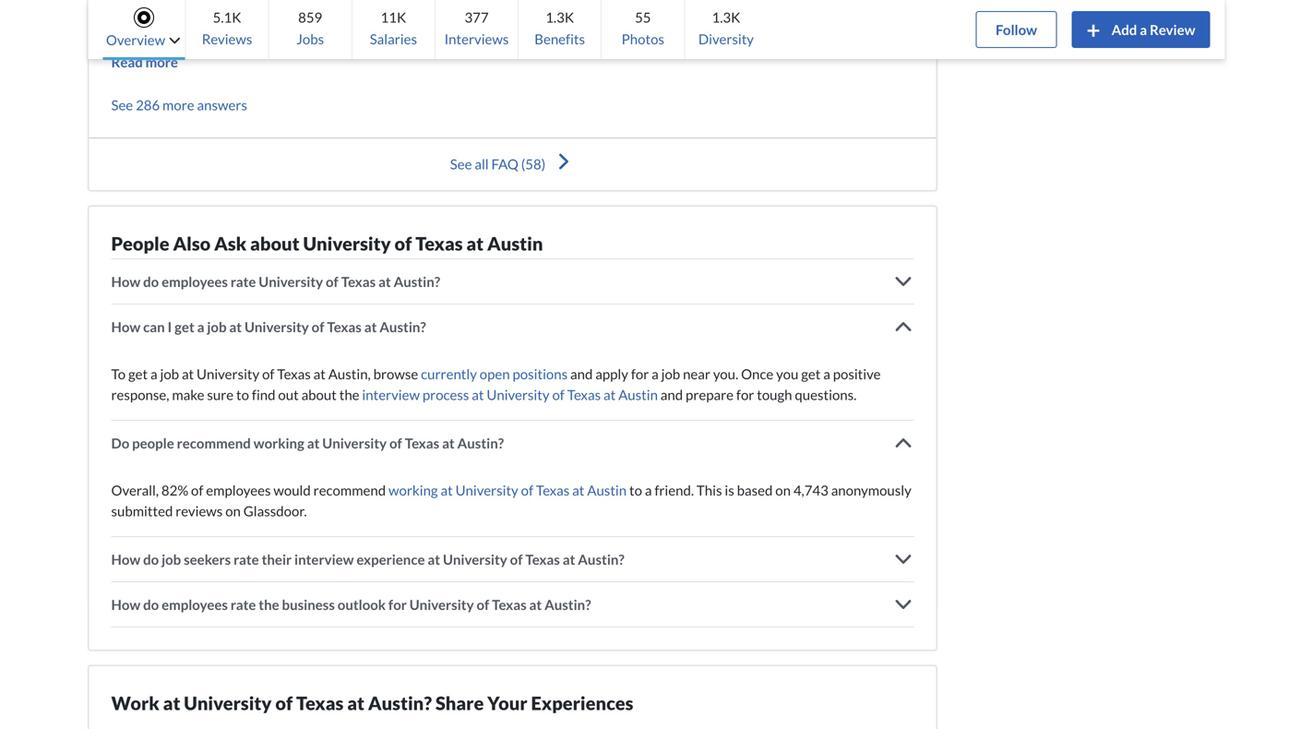 Task type: describe. For each thing, give the bounding box(es) containing it.
1 vertical spatial austin
[[619, 386, 658, 403]]

job inside and apply for a job near you. once you get a positive response, make sure to find out about the
[[662, 366, 681, 382]]

their
[[262, 551, 292, 568]]

your
[[488, 692, 528, 715]]

photos
[[622, 30, 665, 47]]

questions.
[[795, 386, 857, 403]]

1.3k diversity
[[699, 9, 754, 47]]

see 286 more answers link
[[111, 96, 247, 113]]

read
[[111, 54, 143, 70]]

4,743
[[794, 482, 829, 499]]

a inside the to a friend. this is based on 4,743 anonymously submitted reviews on glassdoor.
[[645, 482, 652, 499]]

interviews
[[445, 30, 509, 47]]

see 286 more answers
[[111, 96, 247, 113]]

286
[[136, 96, 160, 113]]

review
[[1150, 21, 1196, 38]]

0 vertical spatial about
[[250, 233, 300, 255]]

how do job seekers rate their interview experience at university of texas at austin? button
[[111, 537, 915, 582]]

employees for university
[[162, 273, 228, 290]]

working at university of texas at austin link
[[389, 482, 627, 499]]

1.3k for 1.3k diversity
[[712, 9, 741, 25]]

anonymously
[[832, 482, 912, 499]]

working inside dropdown button
[[254, 435, 305, 451]]

about inside and apply for a job near you. once you get a positive response, make sure to find out about the
[[302, 386, 337, 403]]

do for how do employees rate the business outlook for university of texas at austin?
[[143, 596, 159, 613]]

read more
[[111, 54, 178, 70]]

process
[[423, 386, 469, 403]]

job left the seekers
[[162, 551, 181, 568]]

and inside and apply for a job near you. once you get a positive response, make sure to find out about the
[[571, 366, 593, 382]]

people also ask about university of texas at austin
[[111, 233, 543, 255]]

how can i get a job at university of texas at austin?
[[111, 319, 426, 335]]

how do employees rate the business outlook for university of texas at austin?
[[111, 596, 591, 613]]

how do employees rate the business outlook for university of texas at austin? button
[[111, 583, 915, 627]]

get inside and apply for a job near you. once you get a positive response, make sure to find out about the
[[802, 366, 821, 382]]

2 vertical spatial austin
[[587, 482, 627, 499]]

how for how do employees rate the business outlook for university of texas at austin?
[[111, 596, 141, 613]]

interview process at university of texas at austin and prepare for tough questions.
[[362, 386, 857, 403]]

0 vertical spatial more
[[146, 54, 178, 70]]

pay...
[[530, 18, 559, 35]]

2 horizontal spatial for
[[737, 386, 755, 403]]

overview
[[106, 31, 165, 48]]

859 jobs
[[297, 9, 324, 47]]

overall, 82% of employees would recommend working at university of texas at austin
[[111, 482, 627, 499]]

how for how do job seekers rate their interview experience at university of texas at austin?
[[111, 551, 141, 568]]

can
[[143, 319, 165, 335]]

add a review
[[1112, 21, 1196, 38]]

austin? inside 'dropdown button'
[[545, 596, 591, 613]]

55
[[635, 9, 651, 25]]

1 vertical spatial more
[[163, 96, 194, 113]]

you
[[777, 366, 799, 382]]

communication,
[[321, 18, 417, 35]]

rate for the
[[231, 596, 256, 613]]

positive
[[834, 366, 881, 382]]

sure
[[207, 386, 234, 403]]

do for how do employees rate university of texas at austin?
[[143, 273, 159, 290]]

you.
[[714, 366, 739, 382]]

university inside 'dropdown button'
[[410, 596, 474, 613]]

excellent
[[264, 18, 318, 35]]

see all faq (58) button
[[436, 150, 590, 179]]

a up response, in the left bottom of the page
[[151, 366, 158, 382]]

job right i
[[207, 319, 227, 335]]

job up make
[[160, 366, 179, 382]]

answers
[[197, 96, 247, 113]]

this
[[697, 482, 722, 499]]

read more link
[[111, 54, 178, 70]]

1 vertical spatial employees
[[206, 482, 271, 499]]

all
[[475, 156, 489, 172]]

once
[[742, 366, 774, 382]]

salaries
[[370, 30, 417, 47]]

texas inside 'dropdown button'
[[492, 596, 527, 613]]

people
[[111, 233, 170, 255]]

11k
[[381, 9, 406, 25]]

to get a job at university of texas at austin, browse currently open positions
[[111, 366, 568, 382]]

benefits
[[535, 30, 585, 47]]

share
[[436, 692, 484, 715]]

experience
[[357, 551, 425, 568]]

see for see all faq (58)
[[450, 156, 472, 172]]

a up questions.
[[824, 366, 831, 382]]

55 photos
[[622, 9, 665, 47]]

interview process at university of texas at austin link
[[362, 386, 658, 403]]

get inside dropdown button
[[175, 319, 195, 335]]

5.1k
[[213, 9, 241, 25]]

and for benefits
[[505, 18, 527, 35]]

faq
[[492, 156, 519, 172]]

add a review link
[[1072, 11, 1211, 48]]

11k salaries
[[370, 9, 417, 47]]

rate for university
[[231, 273, 256, 290]]

see for see 286 more answers
[[111, 96, 133, 113]]

follow
[[996, 21, 1038, 38]]

response,
[[111, 386, 169, 403]]

do
[[111, 435, 129, 451]]

1 horizontal spatial interview
[[362, 386, 420, 403]]

of inside 'dropdown button'
[[477, 596, 490, 613]]



Task type: locate. For each thing, give the bounding box(es) containing it.
and apply for a job near you. once you get a positive response, make sure to find out about the
[[111, 366, 881, 403]]

the down austin,
[[340, 386, 360, 403]]

859
[[298, 9, 322, 25]]

0 vertical spatial the
[[340, 386, 360, 403]]

1.3k up diversity
[[712, 9, 741, 25]]

rate left their
[[234, 551, 259, 568]]

austin left friend.
[[587, 482, 627, 499]]

0 horizontal spatial get
[[128, 366, 148, 382]]

and for austin
[[661, 386, 683, 403]]

0 horizontal spatial interview
[[295, 551, 354, 568]]

and down near
[[661, 386, 683, 403]]

about
[[250, 233, 300, 255], [302, 386, 337, 403]]

employees inside 'dropdown button'
[[162, 596, 228, 613]]

of
[[395, 233, 412, 255], [326, 273, 339, 290], [312, 319, 325, 335], [262, 366, 275, 382], [553, 386, 565, 403], [390, 435, 402, 451], [191, 482, 204, 499], [521, 482, 534, 499], [510, 551, 523, 568], [477, 596, 490, 613], [275, 692, 293, 715]]

1 horizontal spatial recommend
[[314, 482, 386, 499]]

seekers
[[184, 551, 231, 568]]

add
[[1112, 21, 1138, 38]]

austin,
[[328, 366, 371, 382]]

do inside the how do employees rate the business outlook for university of texas at austin? 'dropdown button'
[[143, 596, 159, 613]]

a inside the how can i get a job at university of texas at austin? dropdown button
[[197, 319, 205, 335]]

diversity
[[699, 30, 754, 47]]

recommend inside dropdown button
[[177, 435, 251, 451]]

do people recommend working at university of texas at austin? button
[[111, 421, 915, 465]]

2 horizontal spatial and
[[661, 386, 683, 403]]

...good work life balance, excellent communication, good benefits and pay...
[[111, 18, 559, 35]]

browse
[[374, 366, 419, 382]]

recommend right would
[[314, 482, 386, 499]]

rate inside the how do employees rate university of texas at austin? dropdown button
[[231, 273, 256, 290]]

working up experience in the left bottom of the page
[[389, 482, 438, 499]]

near
[[683, 366, 711, 382]]

life
[[189, 18, 209, 35]]

...good
[[111, 18, 153, 35]]

1 vertical spatial rate
[[234, 551, 259, 568]]

1 horizontal spatial get
[[175, 319, 195, 335]]

reviews
[[176, 503, 223, 519]]

1.3k inside the 1.3k benefits
[[546, 9, 574, 25]]

employees down "also"
[[162, 273, 228, 290]]

get right i
[[175, 319, 195, 335]]

positions
[[513, 366, 568, 382]]

recommend down sure
[[177, 435, 251, 451]]

more down overview
[[146, 54, 178, 70]]

1 vertical spatial working
[[389, 482, 438, 499]]

1 vertical spatial do
[[143, 551, 159, 568]]

job
[[207, 319, 227, 335], [160, 366, 179, 382], [662, 366, 681, 382], [162, 551, 181, 568]]

open
[[480, 366, 510, 382]]

balance,
[[211, 18, 261, 35]]

more right 286
[[163, 96, 194, 113]]

3 how from the top
[[111, 551, 141, 568]]

a left friend.
[[645, 482, 652, 499]]

0 horizontal spatial to
[[236, 386, 249, 403]]

currently
[[421, 366, 477, 382]]

the inside and apply for a job near you. once you get a positive response, make sure to find out about the
[[340, 386, 360, 403]]

working
[[254, 435, 305, 451], [389, 482, 438, 499]]

the inside 'dropdown button'
[[259, 596, 279, 613]]

1 do from the top
[[143, 273, 159, 290]]

and left apply
[[571, 366, 593, 382]]

377 interviews
[[445, 9, 509, 47]]

2 vertical spatial employees
[[162, 596, 228, 613]]

1 horizontal spatial see
[[450, 156, 472, 172]]

0 horizontal spatial recommend
[[177, 435, 251, 451]]

do for how do job seekers rate their interview experience at university of texas at austin?
[[143, 551, 159, 568]]

a right i
[[197, 319, 205, 335]]

employees inside dropdown button
[[162, 273, 228, 290]]

overall,
[[111, 482, 159, 499]]

1.3k
[[546, 9, 574, 25], [712, 9, 741, 25]]

0 vertical spatial see
[[111, 96, 133, 113]]

0 horizontal spatial 1.3k
[[546, 9, 574, 25]]

do inside the how do employees rate university of texas at austin? dropdown button
[[143, 273, 159, 290]]

see
[[111, 96, 133, 113], [450, 156, 472, 172]]

for inside 'dropdown button'
[[389, 596, 407, 613]]

i
[[168, 319, 172, 335]]

employees
[[162, 273, 228, 290], [206, 482, 271, 499], [162, 596, 228, 613]]

0 vertical spatial do
[[143, 273, 159, 290]]

do
[[143, 273, 159, 290], [143, 551, 159, 568], [143, 596, 159, 613]]

interview down browse
[[362, 386, 420, 403]]

to left find
[[236, 386, 249, 403]]

0 vertical spatial and
[[505, 18, 527, 35]]

0 horizontal spatial the
[[259, 596, 279, 613]]

austin up the how do employees rate university of texas at austin? dropdown button
[[488, 233, 543, 255]]

out
[[278, 386, 299, 403]]

a
[[1141, 21, 1148, 38], [197, 319, 205, 335], [151, 366, 158, 382], [652, 366, 659, 382], [824, 366, 831, 382], [645, 482, 652, 499]]

see left 286
[[111, 96, 133, 113]]

the left business
[[259, 596, 279, 613]]

experiences
[[531, 692, 634, 715]]

1.3k up benefits
[[546, 9, 574, 25]]

1 vertical spatial see
[[450, 156, 472, 172]]

0 horizontal spatial see
[[111, 96, 133, 113]]

how can i get a job at university of texas at austin? button
[[111, 305, 915, 349]]

for down once
[[737, 386, 755, 403]]

on right the reviews
[[225, 503, 241, 519]]

jobs
[[297, 30, 324, 47]]

people
[[132, 435, 174, 451]]

would
[[274, 482, 311, 499]]

1 vertical spatial for
[[737, 386, 755, 403]]

1 vertical spatial about
[[302, 386, 337, 403]]

get right you
[[802, 366, 821, 382]]

0 vertical spatial working
[[254, 435, 305, 451]]

82%
[[162, 482, 188, 499]]

for right apply
[[631, 366, 649, 382]]

1 vertical spatial to
[[630, 482, 643, 499]]

job left near
[[662, 366, 681, 382]]

1 1.3k from the left
[[546, 9, 574, 25]]

(58)
[[522, 156, 546, 172]]

2 vertical spatial do
[[143, 596, 159, 613]]

working up would
[[254, 435, 305, 451]]

0 vertical spatial rate
[[231, 273, 256, 290]]

1 horizontal spatial and
[[571, 366, 593, 382]]

reviews
[[202, 30, 252, 47]]

how do employees rate university of texas at austin?
[[111, 273, 441, 290]]

get right 'to'
[[128, 366, 148, 382]]

rate
[[231, 273, 256, 290], [234, 551, 259, 568], [231, 596, 256, 613]]

rate down ask
[[231, 273, 256, 290]]

apply
[[596, 366, 629, 382]]

university
[[303, 233, 391, 255], [259, 273, 323, 290], [245, 319, 309, 335], [197, 366, 260, 382], [487, 386, 550, 403], [323, 435, 387, 451], [456, 482, 519, 499], [443, 551, 508, 568], [410, 596, 474, 613], [184, 692, 272, 715]]

1 horizontal spatial for
[[631, 366, 649, 382]]

1.3k benefits
[[535, 9, 585, 47]]

4 how from the top
[[111, 596, 141, 613]]

work
[[111, 692, 160, 715]]

0 vertical spatial interview
[[362, 386, 420, 403]]

1 vertical spatial interview
[[295, 551, 354, 568]]

friend.
[[655, 482, 694, 499]]

about up how do employees rate university of texas at austin?
[[250, 233, 300, 255]]

377
[[465, 9, 489, 25]]

good
[[420, 18, 450, 35]]

a left near
[[652, 366, 659, 382]]

tough
[[757, 386, 793, 403]]

how do employees rate university of texas at austin? button
[[111, 259, 915, 304]]

2 vertical spatial for
[[389, 596, 407, 613]]

rate inside the how do employees rate the business outlook for university of texas at austin? 'dropdown button'
[[231, 596, 256, 613]]

how for how can i get a job at university of texas at austin?
[[111, 319, 141, 335]]

work
[[156, 18, 187, 35]]

0 horizontal spatial for
[[389, 596, 407, 613]]

1 vertical spatial recommend
[[314, 482, 386, 499]]

0 vertical spatial austin
[[488, 233, 543, 255]]

2 vertical spatial and
[[661, 386, 683, 403]]

0 horizontal spatial and
[[505, 18, 527, 35]]

for inside and apply for a job near you. once you get a positive response, make sure to find out about the
[[631, 366, 649, 382]]

2 horizontal spatial get
[[802, 366, 821, 382]]

employees down the seekers
[[162, 596, 228, 613]]

0 vertical spatial recommend
[[177, 435, 251, 451]]

1 horizontal spatial working
[[389, 482, 438, 499]]

benefits
[[453, 18, 502, 35]]

rate inside the how do job seekers rate their interview experience at university of texas at austin? dropdown button
[[234, 551, 259, 568]]

0 horizontal spatial about
[[250, 233, 300, 255]]

to inside the to a friend. this is based on 4,743 anonymously submitted reviews on glassdoor.
[[630, 482, 643, 499]]

1 horizontal spatial about
[[302, 386, 337, 403]]

and left pay...
[[505, 18, 527, 35]]

1 vertical spatial and
[[571, 366, 593, 382]]

see all faq (58)
[[450, 156, 546, 172]]

submitted
[[111, 503, 173, 519]]

texas
[[416, 233, 463, 255], [341, 273, 376, 290], [327, 319, 362, 335], [277, 366, 311, 382], [568, 386, 601, 403], [405, 435, 440, 451], [536, 482, 570, 499], [526, 551, 560, 568], [492, 596, 527, 613], [296, 692, 344, 715]]

see inside button
[[450, 156, 472, 172]]

5.1k reviews
[[202, 9, 252, 47]]

prepare
[[686, 386, 734, 403]]

employees up the glassdoor.
[[206, 482, 271, 499]]

employees for the
[[162, 596, 228, 613]]

do inside the how do job seekers rate their interview experience at university of texas at austin? dropdown button
[[143, 551, 159, 568]]

a inside add a review link
[[1141, 21, 1148, 38]]

work at university of texas at austin? share your experiences
[[111, 692, 634, 715]]

3 do from the top
[[143, 596, 159, 613]]

2 1.3k from the left
[[712, 9, 741, 25]]

interview right their
[[295, 551, 354, 568]]

get
[[175, 319, 195, 335], [128, 366, 148, 382], [802, 366, 821, 382]]

1 horizontal spatial to
[[630, 482, 643, 499]]

also
[[173, 233, 211, 255]]

0 vertical spatial employees
[[162, 273, 228, 290]]

2 how from the top
[[111, 319, 141, 335]]

1 horizontal spatial on
[[776, 482, 791, 499]]

1.3k inside 1.3k diversity
[[712, 9, 741, 25]]

on left 4,743
[[776, 482, 791, 499]]

a right add
[[1141, 21, 1148, 38]]

is
[[725, 482, 735, 499]]

rate down the seekers
[[231, 596, 256, 613]]

2 vertical spatial rate
[[231, 596, 256, 613]]

do people recommend working at university of texas at austin?
[[111, 435, 504, 451]]

interview
[[362, 386, 420, 403], [295, 551, 354, 568]]

at inside 'dropdown button'
[[530, 596, 542, 613]]

to inside and apply for a job near you. once you get a positive response, make sure to find out about the
[[236, 386, 249, 403]]

to left friend.
[[630, 482, 643, 499]]

at
[[467, 233, 484, 255], [379, 273, 391, 290], [229, 319, 242, 335], [364, 319, 377, 335], [182, 366, 194, 382], [314, 366, 326, 382], [472, 386, 484, 403], [604, 386, 616, 403], [307, 435, 320, 451], [442, 435, 455, 451], [441, 482, 453, 499], [573, 482, 585, 499], [428, 551, 440, 568], [563, 551, 576, 568], [530, 596, 542, 613], [163, 692, 180, 715], [347, 692, 365, 715]]

on
[[776, 482, 791, 499], [225, 503, 241, 519]]

to
[[236, 386, 249, 403], [630, 482, 643, 499]]

find
[[252, 386, 276, 403]]

how inside 'dropdown button'
[[111, 596, 141, 613]]

0 horizontal spatial working
[[254, 435, 305, 451]]

1 how from the top
[[111, 273, 141, 290]]

for right outlook
[[389, 596, 407, 613]]

2 do from the top
[[143, 551, 159, 568]]

1 vertical spatial on
[[225, 503, 241, 519]]

see left the all on the top of the page
[[450, 156, 472, 172]]

1.3k for 1.3k benefits
[[546, 9, 574, 25]]

1 horizontal spatial 1.3k
[[712, 9, 741, 25]]

based
[[737, 482, 773, 499]]

about down to get a job at university of texas at austin, browse currently open positions
[[302, 386, 337, 403]]

how for how do employees rate university of texas at austin?
[[111, 273, 141, 290]]

business
[[282, 596, 335, 613]]

0 vertical spatial on
[[776, 482, 791, 499]]

1 horizontal spatial the
[[340, 386, 360, 403]]

0 vertical spatial to
[[236, 386, 249, 403]]

1 vertical spatial the
[[259, 596, 279, 613]]

how do job seekers rate their interview experience at university of texas at austin?
[[111, 551, 625, 568]]

to a friend. this is based on 4,743 anonymously submitted reviews on glassdoor.
[[111, 482, 912, 519]]

0 vertical spatial for
[[631, 366, 649, 382]]

0 horizontal spatial on
[[225, 503, 241, 519]]

interview inside dropdown button
[[295, 551, 354, 568]]

austin down apply
[[619, 386, 658, 403]]



Task type: vqa. For each thing, say whether or not it's contained in the screenshot.
Labor
no



